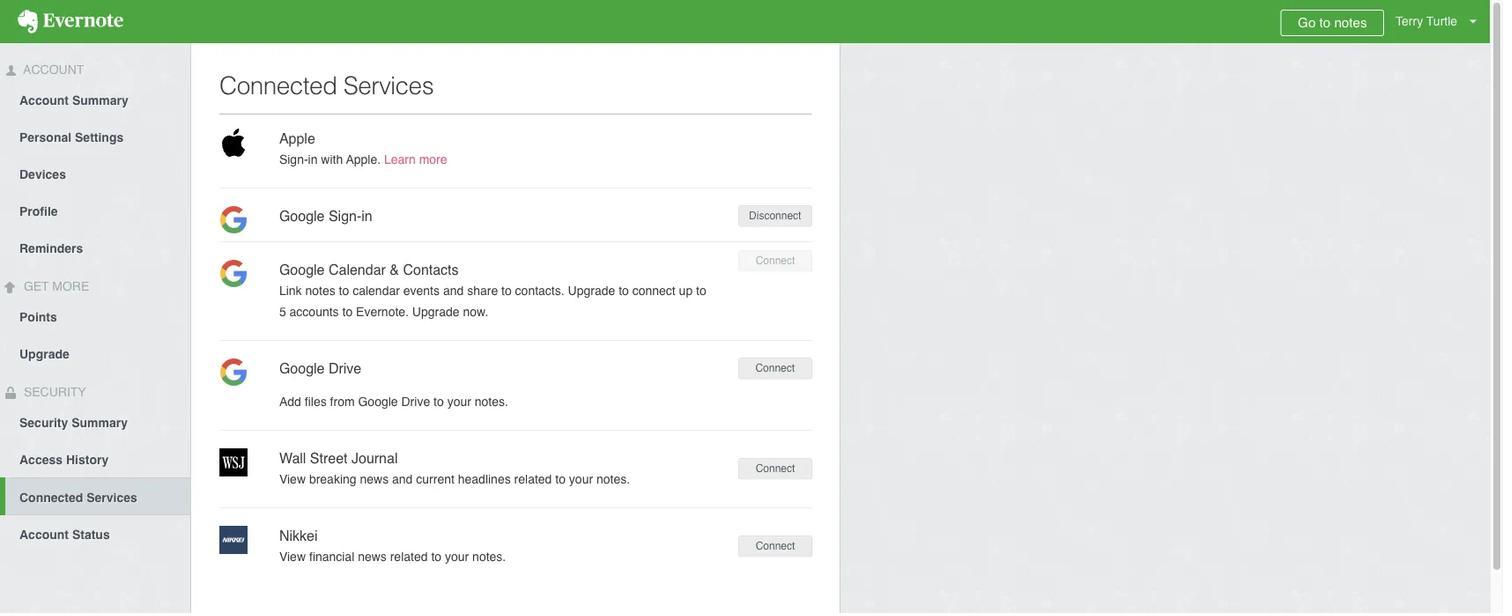 Task type: vqa. For each thing, say whether or not it's contained in the screenshot.
Get Started
no



Task type: locate. For each thing, give the bounding box(es) containing it.
sign-
[[279, 152, 308, 167], [329, 208, 362, 224]]

services up apple sign-in with apple. learn more in the top left of the page
[[343, 71, 434, 100]]

1 vertical spatial related
[[390, 550, 428, 564]]

financial
[[309, 550, 354, 564]]

get more
[[20, 279, 89, 293]]

to right the headlines
[[555, 472, 566, 486]]

sign- for google
[[329, 208, 362, 224]]

1 horizontal spatial upgrade
[[412, 305, 460, 319]]

account up account summary
[[20, 63, 84, 77]]

account
[[20, 63, 84, 77], [19, 93, 69, 108], [19, 528, 69, 542]]

2 vertical spatial account
[[19, 528, 69, 542]]

0 horizontal spatial services
[[87, 491, 137, 505]]

1 vertical spatial drive
[[401, 395, 430, 409]]

connected services down the history
[[19, 491, 137, 505]]

access
[[19, 453, 63, 467]]

1 vertical spatial your
[[569, 472, 593, 486]]

your inside nikkei view financial news related to your notes.
[[445, 550, 469, 564]]

1 vertical spatial in
[[362, 208, 373, 224]]

notes. for add
[[475, 395, 508, 409]]

news right "financial"
[[358, 550, 387, 564]]

apple sign-in with apple. learn more
[[279, 130, 447, 167]]

evernote image
[[0, 10, 141, 33]]

view
[[279, 472, 306, 486], [279, 550, 306, 564]]

to down calendar
[[339, 284, 349, 298]]

summary for account
[[72, 93, 128, 108]]

points link
[[0, 298, 190, 335]]

news down journal
[[360, 472, 389, 486]]

apple
[[279, 130, 315, 147]]

connected
[[219, 71, 337, 100], [19, 491, 83, 505]]

breaking
[[309, 472, 357, 486]]

2 vertical spatial notes.
[[472, 550, 506, 564]]

notes up accounts at the left of the page
[[305, 284, 336, 298]]

in inside apple sign-in with apple. learn more
[[308, 152, 318, 167]]

1 vertical spatial sign-
[[329, 208, 362, 224]]

1 horizontal spatial drive
[[401, 395, 430, 409]]

in left with
[[308, 152, 318, 167]]

2 horizontal spatial upgrade
[[568, 284, 615, 298]]

journal
[[352, 450, 398, 467]]

google for google drive
[[279, 360, 325, 377]]

summary
[[72, 93, 128, 108], [71, 416, 128, 430]]

0 horizontal spatial sign-
[[279, 152, 308, 167]]

notes inside google calendar & contacts link notes to calendar events and share to contacts. upgrade to connect up to 5 accounts to evernote. upgrade now.
[[305, 284, 336, 298]]

settings
[[75, 130, 124, 145]]

notes.
[[475, 395, 508, 409], [597, 472, 630, 486], [472, 550, 506, 564]]

1 vertical spatial notes.
[[597, 472, 630, 486]]

0 vertical spatial summary
[[72, 93, 128, 108]]

personal settings link
[[0, 118, 190, 155]]

sign- inside apple sign-in with apple. learn more
[[279, 152, 308, 167]]

0 horizontal spatial and
[[392, 472, 413, 486]]

current
[[416, 472, 455, 486]]

0 vertical spatial connected
[[219, 71, 337, 100]]

google calendar & contacts link notes to calendar events and share to contacts. upgrade to connect up to 5 accounts to evernote. upgrade now.
[[279, 262, 707, 319]]

in for apple sign-in with apple. learn more
[[308, 152, 318, 167]]

account summary
[[19, 93, 128, 108]]

google right from
[[358, 395, 398, 409]]

street
[[310, 450, 348, 467]]

0 vertical spatial in
[[308, 152, 318, 167]]

google down with
[[279, 208, 325, 224]]

sign- down 'apple'
[[279, 152, 308, 167]]

notes right go
[[1335, 15, 1367, 30]]

0 vertical spatial view
[[279, 472, 306, 486]]

status
[[72, 528, 110, 542]]

0 horizontal spatial related
[[390, 550, 428, 564]]

google up link at top
[[279, 262, 325, 278]]

in up calendar
[[362, 208, 373, 224]]

upgrade down points at the bottom of page
[[19, 347, 69, 361]]

1 vertical spatial services
[[87, 491, 137, 505]]

security up security summary
[[20, 385, 86, 399]]

nikkei
[[279, 528, 318, 544]]

google up add
[[279, 360, 325, 377]]

drive
[[329, 360, 362, 377], [401, 395, 430, 409]]

1 vertical spatial summary
[[71, 416, 128, 430]]

1 horizontal spatial connected services
[[219, 71, 434, 100]]

upgrade right contacts. on the top of page
[[568, 284, 615, 298]]

drive right from
[[401, 395, 430, 409]]

upgrade
[[568, 284, 615, 298], [412, 305, 460, 319], [19, 347, 69, 361]]

google
[[279, 208, 325, 224], [279, 262, 325, 278], [279, 360, 325, 377], [358, 395, 398, 409]]

go to notes link
[[1281, 10, 1385, 36]]

0 vertical spatial sign-
[[279, 152, 308, 167]]

news inside wall street journal view breaking news and current headlines related to your notes.
[[360, 472, 389, 486]]

0 vertical spatial notes.
[[475, 395, 508, 409]]

summary up access history link
[[71, 416, 128, 430]]

0 vertical spatial drive
[[329, 360, 362, 377]]

1 horizontal spatial sign-
[[329, 208, 362, 224]]

1 vertical spatial account
[[19, 93, 69, 108]]

calendar
[[353, 284, 400, 298]]

security
[[20, 385, 86, 399], [19, 416, 68, 430]]

5
[[279, 305, 286, 319]]

go
[[1298, 15, 1316, 30]]

devices
[[19, 167, 66, 182]]

access history
[[19, 453, 109, 467]]

1 summary from the top
[[72, 93, 128, 108]]

account status link
[[0, 516, 190, 553]]

more
[[419, 152, 447, 167]]

related
[[514, 472, 552, 486], [390, 550, 428, 564]]

sign- up calendar
[[329, 208, 362, 224]]

view down nikkei
[[279, 550, 306, 564]]

security up access
[[19, 416, 68, 430]]

to right go
[[1320, 15, 1331, 30]]

notes. inside nikkei view financial news related to your notes.
[[472, 550, 506, 564]]

2 vertical spatial your
[[445, 550, 469, 564]]

related inside wall street journal view breaking news and current headlines related to your notes.
[[514, 472, 552, 486]]

services
[[343, 71, 434, 100], [87, 491, 137, 505]]

learn more link
[[384, 152, 447, 167]]

0 horizontal spatial notes
[[305, 284, 336, 298]]

connected down access
[[19, 491, 83, 505]]

drive up from
[[329, 360, 362, 377]]

0 vertical spatial upgrade
[[568, 284, 615, 298]]

0 vertical spatial account
[[20, 63, 84, 77]]

summary up personal settings link
[[72, 93, 128, 108]]

devices link
[[0, 155, 190, 192]]

1 vertical spatial security
[[19, 416, 68, 430]]

notes. inside wall street journal view breaking news and current headlines related to your notes.
[[597, 472, 630, 486]]

0 vertical spatial news
[[360, 472, 389, 486]]

and
[[443, 284, 464, 298], [392, 472, 413, 486]]

services up the "account status" link
[[87, 491, 137, 505]]

0 vertical spatial connected services
[[219, 71, 434, 100]]

apple.
[[346, 152, 381, 167]]

account up personal
[[19, 93, 69, 108]]

1 horizontal spatial in
[[362, 208, 373, 224]]

account for account status
[[19, 528, 69, 542]]

view down "wall"
[[279, 472, 306, 486]]

and inside wall street journal view breaking news and current headlines related to your notes.
[[392, 472, 413, 486]]

in
[[308, 152, 318, 167], [362, 208, 373, 224]]

wall street journal view breaking news and current headlines related to your notes.
[[279, 450, 630, 486]]

1 horizontal spatial connected
[[219, 71, 337, 100]]

connected services up 'apple'
[[219, 71, 434, 100]]

security summary link
[[0, 404, 190, 441]]

0 vertical spatial services
[[343, 71, 434, 100]]

personal settings
[[19, 130, 124, 145]]

news inside nikkei view financial news related to your notes.
[[358, 550, 387, 564]]

link
[[279, 284, 302, 298]]

1 vertical spatial upgrade
[[412, 305, 460, 319]]

1 horizontal spatial notes
[[1335, 15, 1367, 30]]

related right the headlines
[[514, 472, 552, 486]]

add files from google drive to your notes.
[[279, 395, 508, 409]]

to
[[1320, 15, 1331, 30], [339, 284, 349, 298], [501, 284, 512, 298], [619, 284, 629, 298], [696, 284, 707, 298], [342, 305, 353, 319], [434, 395, 444, 409], [555, 472, 566, 486], [431, 550, 442, 564]]

up
[[679, 284, 693, 298]]

0 vertical spatial security
[[20, 385, 86, 399]]

1 view from the top
[[279, 472, 306, 486]]

contacts
[[403, 262, 459, 278]]

related right "financial"
[[390, 550, 428, 564]]

account left status
[[19, 528, 69, 542]]

1 vertical spatial view
[[279, 550, 306, 564]]

&
[[390, 262, 399, 278]]

account summary link
[[0, 81, 190, 118]]

1 horizontal spatial related
[[514, 472, 552, 486]]

None submit
[[738, 205, 812, 227], [738, 250, 813, 272], [738, 358, 812, 379], [738, 458, 813, 480], [738, 535, 813, 557], [738, 205, 812, 227], [738, 250, 813, 272], [738, 358, 812, 379], [738, 458, 813, 480], [738, 535, 813, 557]]

1 horizontal spatial and
[[443, 284, 464, 298]]

to inside nikkei view financial news related to your notes.
[[431, 550, 442, 564]]

contacts.
[[515, 284, 565, 298]]

connected up 'apple'
[[219, 71, 337, 100]]

upgrade down events
[[412, 305, 460, 319]]

notes
[[1335, 15, 1367, 30], [305, 284, 336, 298]]

your
[[447, 395, 471, 409], [569, 472, 593, 486], [445, 550, 469, 564]]

google inside google calendar & contacts link notes to calendar events and share to contacts. upgrade to connect up to 5 accounts to evernote. upgrade now.
[[279, 262, 325, 278]]

1 vertical spatial connected
[[19, 491, 83, 505]]

0 horizontal spatial upgrade
[[19, 347, 69, 361]]

0 vertical spatial your
[[447, 395, 471, 409]]

1 vertical spatial notes
[[305, 284, 336, 298]]

0 vertical spatial notes
[[1335, 15, 1367, 30]]

0 vertical spatial related
[[514, 472, 552, 486]]

and left the share
[[443, 284, 464, 298]]

view inside nikkei view financial news related to your notes.
[[279, 550, 306, 564]]

to right the share
[[501, 284, 512, 298]]

and left current
[[392, 472, 413, 486]]

go to notes
[[1298, 15, 1367, 30]]

2 summary from the top
[[71, 416, 128, 430]]

account status
[[19, 528, 110, 542]]

0 vertical spatial and
[[443, 284, 464, 298]]

0 horizontal spatial connected
[[19, 491, 83, 505]]

2 view from the top
[[279, 550, 306, 564]]

1 vertical spatial connected services
[[19, 491, 137, 505]]

to down current
[[431, 550, 442, 564]]

1 vertical spatial and
[[392, 472, 413, 486]]

files
[[305, 395, 327, 409]]

news
[[360, 472, 389, 486], [358, 550, 387, 564]]

terry turtle link
[[1392, 0, 1490, 43]]

wall
[[279, 450, 306, 467]]

now.
[[463, 305, 488, 319]]

1 vertical spatial news
[[358, 550, 387, 564]]

get
[[24, 279, 49, 293]]

0 horizontal spatial in
[[308, 152, 318, 167]]

reminders link
[[0, 229, 190, 266]]

connected services
[[219, 71, 434, 100], [19, 491, 137, 505]]



Task type: describe. For each thing, give the bounding box(es) containing it.
google sign-in
[[279, 208, 373, 224]]

reminders
[[19, 241, 83, 256]]

2 vertical spatial upgrade
[[19, 347, 69, 361]]

personal
[[19, 130, 72, 145]]

notes. for nikkei
[[472, 550, 506, 564]]

security for security summary
[[19, 416, 68, 430]]

to left connect
[[619, 284, 629, 298]]

account for account summary
[[19, 93, 69, 108]]

0 horizontal spatial connected services
[[19, 491, 137, 505]]

your inside wall street journal view breaking news and current headlines related to your notes.
[[569, 472, 593, 486]]

to right up
[[696, 284, 707, 298]]

history
[[66, 453, 109, 467]]

1 horizontal spatial services
[[343, 71, 434, 100]]

more
[[52, 279, 89, 293]]

events
[[403, 284, 440, 298]]

accounts
[[290, 305, 339, 319]]

calendar
[[329, 262, 386, 278]]

terry turtle
[[1396, 14, 1458, 28]]

connected services link
[[5, 478, 190, 516]]

in for google sign-in
[[362, 208, 373, 224]]

nikkei view financial news related to your notes.
[[279, 528, 506, 564]]

learn
[[384, 152, 416, 167]]

to right accounts at the left of the page
[[342, 305, 353, 319]]

points
[[19, 310, 57, 324]]

your for add
[[447, 395, 471, 409]]

upgrade link
[[0, 335, 190, 372]]

notes inside go to notes link
[[1335, 15, 1367, 30]]

add
[[279, 395, 301, 409]]

account for account
[[20, 63, 84, 77]]

with
[[321, 152, 343, 167]]

google for google calendar & contacts link notes to calendar events and share to contacts. upgrade to connect up to 5 accounts to evernote. upgrade now.
[[279, 262, 325, 278]]

to inside wall street journal view breaking news and current headlines related to your notes.
[[555, 472, 566, 486]]

and inside google calendar & contacts link notes to calendar events and share to contacts. upgrade to connect up to 5 accounts to evernote. upgrade now.
[[443, 284, 464, 298]]

share
[[467, 284, 498, 298]]

headlines
[[458, 472, 511, 486]]

terry
[[1396, 14, 1423, 28]]

google drive
[[279, 360, 362, 377]]

google for google sign-in
[[279, 208, 325, 224]]

security summary
[[19, 416, 128, 430]]

0 horizontal spatial drive
[[329, 360, 362, 377]]

connect
[[632, 284, 676, 298]]

evernote link
[[0, 0, 141, 43]]

sign- for apple
[[279, 152, 308, 167]]

security for security
[[20, 385, 86, 399]]

to up wall street journal view breaking news and current headlines related to your notes.
[[434, 395, 444, 409]]

related inside nikkei view financial news related to your notes.
[[390, 550, 428, 564]]

your for nikkei
[[445, 550, 469, 564]]

from
[[330, 395, 355, 409]]

profile
[[19, 204, 58, 219]]

view inside wall street journal view breaking news and current headlines related to your notes.
[[279, 472, 306, 486]]

profile link
[[0, 192, 190, 229]]

turtle
[[1427, 14, 1458, 28]]

evernote.
[[356, 305, 409, 319]]

access history link
[[0, 441, 190, 478]]

summary for security
[[71, 416, 128, 430]]



